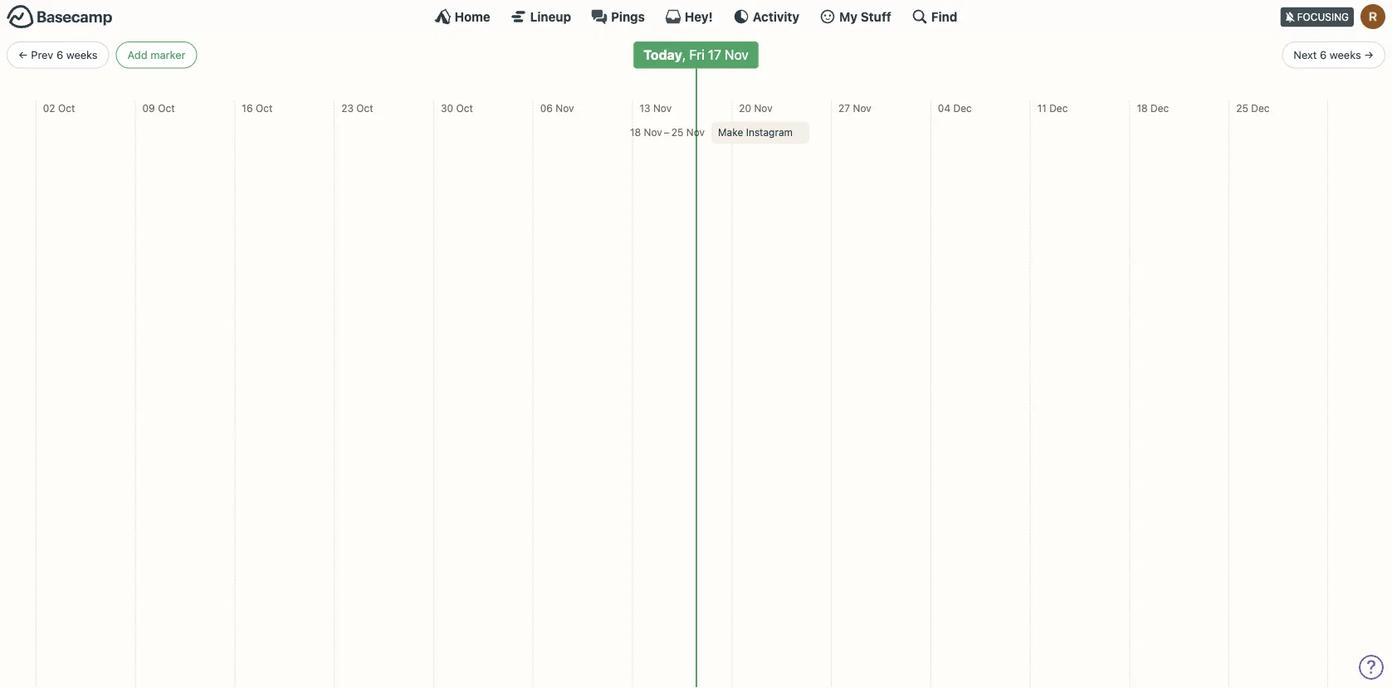 Task type: describe. For each thing, give the bounding box(es) containing it.
11 dec
[[1037, 102, 1068, 114]]

find button
[[911, 8, 957, 25]]

pings
[[611, 9, 645, 24]]

1 weeks from the left
[[66, 49, 98, 61]]

20
[[739, 102, 751, 114]]

dec for 04 dec
[[953, 102, 972, 114]]

add marker
[[128, 49, 185, 61]]

focusing button
[[1281, 0, 1392, 32]]

23
[[341, 102, 354, 114]]

18 nov – 25 nov
[[630, 127, 705, 138]]

activity link
[[733, 8, 800, 25]]

dec for 11 dec
[[1049, 102, 1068, 114]]

make
[[718, 127, 743, 138]]

oct for 02 oct
[[58, 102, 75, 114]]

ruby image
[[1361, 4, 1386, 29]]

02 oct
[[43, 102, 75, 114]]

home
[[455, 9, 490, 24]]

my stuff button
[[819, 8, 891, 25]]

instagram
[[746, 127, 793, 138]]

0 vertical spatial 25
[[1236, 102, 1248, 114]]

2 weeks from the left
[[1330, 49, 1361, 61]]

pings button
[[591, 8, 645, 25]]

11
[[1037, 102, 1047, 114]]

marker
[[151, 49, 185, 61]]

30
[[441, 102, 453, 114]]

prev
[[31, 49, 53, 61]]

next
[[1294, 49, 1317, 61]]

23 oct
[[341, 102, 373, 114]]

oct for 09 oct
[[158, 102, 175, 114]]

16 oct
[[242, 102, 273, 114]]

← prev 6 weeks
[[18, 49, 98, 61]]

20 nov
[[739, 102, 773, 114]]

27
[[839, 102, 850, 114]]

16
[[242, 102, 253, 114]]

make instagram link
[[712, 122, 809, 144]]

hey!
[[685, 9, 713, 24]]

next 6 weeks →
[[1294, 49, 1374, 61]]

my stuff
[[839, 9, 891, 24]]

25 dec
[[1236, 102, 1270, 114]]

0 horizontal spatial 25
[[671, 127, 684, 138]]



Task type: locate. For each thing, give the bounding box(es) containing it.
find
[[931, 9, 957, 24]]

4 oct from the left
[[356, 102, 373, 114]]

1 6 from the left
[[56, 49, 63, 61]]

hey! button
[[665, 8, 713, 25]]

02
[[43, 102, 55, 114]]

focusing
[[1297, 11, 1349, 23]]

1 horizontal spatial 6
[[1320, 49, 1327, 61]]

1 horizontal spatial 25
[[1236, 102, 1248, 114]]

06 nov
[[540, 102, 574, 114]]

oct right 30 at top
[[456, 102, 473, 114]]

2 6 from the left
[[1320, 49, 1327, 61]]

1 oct from the left
[[58, 102, 75, 114]]

2 dec from the left
[[1049, 102, 1068, 114]]

09 oct
[[142, 102, 175, 114]]

18 for 18 nov – 25 nov
[[630, 127, 641, 138]]

nov
[[556, 102, 574, 114], [653, 102, 672, 114], [754, 102, 773, 114], [853, 102, 871, 114], [644, 127, 662, 138], [686, 127, 705, 138]]

add marker link
[[116, 42, 197, 69]]

13 nov
[[640, 102, 672, 114]]

30 oct
[[441, 102, 473, 114]]

0 vertical spatial 18
[[1137, 102, 1148, 114]]

nov right '13'
[[653, 102, 672, 114]]

dec for 18 dec
[[1151, 102, 1169, 114]]

oct
[[58, 102, 75, 114], [158, 102, 175, 114], [256, 102, 273, 114], [356, 102, 373, 114], [456, 102, 473, 114]]

6 right the next at the right top of the page
[[1320, 49, 1327, 61]]

–
[[664, 127, 670, 138]]

09
[[142, 102, 155, 114]]

oct for 30 oct
[[456, 102, 473, 114]]

dec for 25 dec
[[1251, 102, 1270, 114]]

6
[[56, 49, 63, 61], [1320, 49, 1327, 61]]

25
[[1236, 102, 1248, 114], [671, 127, 684, 138]]

weeks
[[66, 49, 98, 61], [1330, 49, 1361, 61]]

04
[[938, 102, 951, 114]]

→
[[1364, 49, 1374, 61]]

activity
[[753, 9, 800, 24]]

18 for 18 dec
[[1137, 102, 1148, 114]]

dec
[[953, 102, 972, 114], [1049, 102, 1068, 114], [1151, 102, 1169, 114], [1251, 102, 1270, 114]]

1 vertical spatial 18
[[630, 127, 641, 138]]

oct right 16
[[256, 102, 273, 114]]

nov for 27
[[853, 102, 871, 114]]

6 right prev
[[56, 49, 63, 61]]

1 horizontal spatial 18
[[1137, 102, 1148, 114]]

lineup link
[[510, 8, 571, 25]]

1 vertical spatial 25
[[671, 127, 684, 138]]

0 horizontal spatial 6
[[56, 49, 63, 61]]

add
[[128, 49, 148, 61]]

nov for 06
[[556, 102, 574, 114]]

06
[[540, 102, 553, 114]]

4 dec from the left
[[1251, 102, 1270, 114]]

nov left the –
[[644, 127, 662, 138]]

weeks right prev
[[66, 49, 98, 61]]

nov right the 20
[[754, 102, 773, 114]]

nov right 06
[[556, 102, 574, 114]]

13
[[640, 102, 651, 114]]

0 horizontal spatial weeks
[[66, 49, 98, 61]]

←
[[18, 49, 28, 61]]

main element
[[0, 0, 1392, 32]]

2 oct from the left
[[158, 102, 175, 114]]

switch accounts image
[[7, 4, 113, 30]]

18
[[1137, 102, 1148, 114], [630, 127, 641, 138]]

nov for 18
[[644, 127, 662, 138]]

18 dec
[[1137, 102, 1169, 114]]

1 dec from the left
[[953, 102, 972, 114]]

3 oct from the left
[[256, 102, 273, 114]]

my
[[839, 9, 858, 24]]

home link
[[435, 8, 490, 25]]

oct right 02
[[58, 102, 75, 114]]

3 dec from the left
[[1151, 102, 1169, 114]]

1 horizontal spatial weeks
[[1330, 49, 1361, 61]]

make instagram
[[718, 127, 793, 138]]

oct for 16 oct
[[256, 102, 273, 114]]

oct right 23
[[356, 102, 373, 114]]

lineup
[[530, 9, 571, 24]]

5 oct from the left
[[456, 102, 473, 114]]

0 horizontal spatial 18
[[630, 127, 641, 138]]

today
[[644, 47, 682, 63]]

oct right '09'
[[158, 102, 175, 114]]

weeks left →
[[1330, 49, 1361, 61]]

stuff
[[861, 9, 891, 24]]

nov right the –
[[686, 127, 705, 138]]

04 dec
[[938, 102, 972, 114]]

nov for 13
[[653, 102, 672, 114]]

27 nov
[[839, 102, 871, 114]]

nov for 20
[[754, 102, 773, 114]]

oct for 23 oct
[[356, 102, 373, 114]]

nov right 27
[[853, 102, 871, 114]]



Task type: vqa. For each thing, say whether or not it's contained in the screenshot.
02 Oct's Oct
yes



